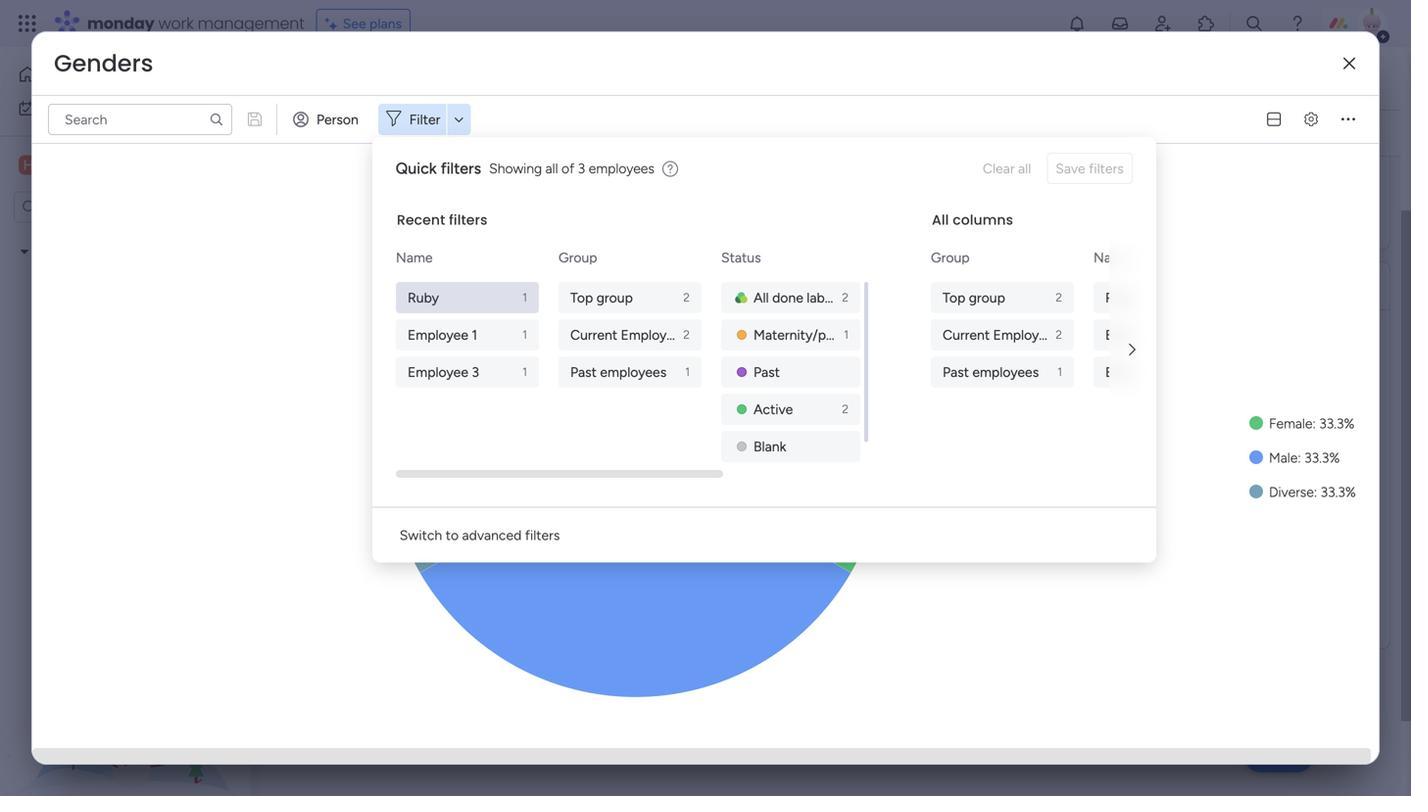 Task type: describe. For each thing, give the bounding box(es) containing it.
more dots image
[[1342, 112, 1355, 127]]

1 inside status group
[[844, 328, 849, 342]]

female : 33.3%
[[1269, 416, 1355, 432]]

directory dashboard
[[295, 56, 613, 100]]

1 top group from the left
[[570, 290, 633, 306]]

filters for recent
[[449, 211, 487, 230]]

filters for quick
[[441, 159, 481, 178]]

directory dashboard banner
[[260, 47, 1401, 157]]

: for active
[[1316, 112, 1319, 128]]

dapulse x slim image
[[1344, 57, 1355, 71]]

to
[[446, 527, 459, 544]]

33.3% for diverse : 33.3%
[[1321, 484, 1356, 501]]

by
[[971, 273, 994, 298]]

columns
[[953, 211, 1013, 230]]

all columns
[[932, 211, 1013, 230]]

33.3% for female : 33.3%
[[1319, 416, 1355, 432]]

search everything image
[[1245, 14, 1264, 33]]

1 name from the left
[[396, 249, 433, 266]]

0 horizontal spatial 3
[[472, 364, 479, 381]]

my work button
[[12, 93, 211, 124]]

ruby for employee 1
[[1105, 290, 1137, 306]]

employees inside quick filters showing all of 3 employees
[[589, 160, 655, 177]]

see
[[343, 15, 366, 32]]

male
[[1269, 450, 1298, 466]]

person for the filter dashboard by text search field in the directory dashboard banner
[[847, 125, 889, 142]]

directory
[[99, 244, 155, 260]]

male : 33.3%
[[1269, 450, 1340, 466]]

workspace image
[[19, 154, 38, 176]]

showing
[[489, 160, 542, 177]]

see plans
[[343, 15, 402, 32]]

dialog containing recent filters
[[372, 137, 1411, 563]]

filter for arrow down image
[[940, 125, 971, 142]]

1 horizontal spatial filter button
[[909, 118, 1001, 149]]

quick filters showing all of 3 employees
[[396, 159, 655, 178]]

active for active : 100.0%
[[1277, 112, 1316, 128]]

2 name group from the left
[[1094, 282, 1241, 388]]

top for second group group from the left
[[943, 290, 965, 306]]

caret down image
[[21, 245, 28, 259]]

person button for the filter dashboard by text search field in the directory dashboard banner
[[816, 118, 901, 149]]

2 current employees 2 from the left
[[943, 327, 1062, 344]]

my
[[43, 100, 62, 117]]

quick
[[396, 159, 437, 178]]

widget
[[347, 125, 390, 142]]

1 connected board
[[442, 125, 556, 142]]

connected
[[451, 125, 517, 142]]

v2 funnel image
[[1094, 279, 1107, 293]]

1 inside popup button
[[442, 125, 447, 142]]

ruby for 1
[[407, 290, 439, 306]]

all for all columns
[[932, 211, 949, 230]]

switch to advanced filters
[[400, 527, 560, 544]]

help image
[[1288, 14, 1307, 33]]

work for monday
[[158, 12, 194, 34]]

arrow down image
[[447, 108, 471, 131]]

status
[[721, 249, 761, 266]]

past employees for 2nd group group from right
[[570, 364, 666, 381]]

past for 2nd group group from right
[[570, 364, 597, 381]]

labels
[[807, 290, 842, 306]]

100.0%
[[1322, 112, 1368, 128]]

all for all done labels
[[753, 290, 769, 306]]

all done labels
[[753, 290, 842, 306]]

0 horizontal spatial filter button
[[378, 104, 471, 135]]

1 group group from the left
[[558, 282, 705, 388]]

3 inside quick filters showing all of 3 employees
[[578, 160, 585, 177]]

see plans button
[[316, 9, 411, 38]]

group for second group group from the left
[[931, 249, 970, 266]]

lottie animation element
[[0, 599, 250, 797]]

employees for second group group from the left
[[993, 327, 1060, 344]]

arrow down image
[[978, 122, 1001, 145]]

recent
[[397, 211, 445, 230]]

board
[[521, 125, 556, 142]]

monday
[[87, 12, 154, 34]]

filter dashboard by text search field inside directory dashboard banner
[[585, 118, 763, 149]]

my work
[[43, 100, 95, 117]]

v2 settings line image
[[1305, 112, 1318, 127]]

1 name group from the left
[[396, 282, 543, 388]]

past for second group group from the left
[[943, 364, 969, 381]]

2 group from the left
[[969, 290, 1005, 306]]

1 group from the left
[[596, 290, 633, 306]]

lottie animation image
[[0, 599, 250, 797]]

help
[[1261, 747, 1297, 767]]

Genders field
[[49, 47, 158, 80]]



Task type: locate. For each thing, give the bounding box(es) containing it.
all
[[546, 160, 558, 177]]

1
[[442, 125, 447, 142], [522, 291, 527, 305], [472, 327, 477, 344], [1169, 327, 1175, 344], [522, 328, 527, 342], [844, 328, 849, 342], [522, 365, 527, 379], [685, 365, 690, 379], [1057, 365, 1062, 379]]

work for my
[[65, 100, 95, 117]]

directory
[[295, 56, 433, 100]]

1 employees from the left
[[621, 327, 688, 344]]

0 horizontal spatial ruby
[[407, 290, 439, 306]]

search image for the filter dashboard by text search field in the directory dashboard banner
[[739, 125, 755, 141]]

employees
[[589, 160, 655, 177], [600, 364, 666, 381], [972, 364, 1039, 381]]

2 top from the left
[[943, 290, 965, 306]]

current for second group group from the left
[[943, 327, 990, 344]]

select product image
[[18, 14, 37, 33]]

1 horizontal spatial current employees 2
[[943, 327, 1062, 344]]

2 past from the left
[[753, 364, 780, 381]]

1 horizontal spatial top group
[[943, 290, 1005, 306]]

2 vertical spatial filters
[[525, 527, 560, 544]]

seniority
[[998, 273, 1074, 298]]

person
[[317, 111, 358, 128], [847, 125, 889, 142]]

past employees
[[570, 364, 666, 381], [943, 364, 1039, 381]]

2 vertical spatial 33.3%
[[1321, 484, 1356, 501]]

2 group from the left
[[931, 249, 970, 266]]

diverse : 33.3%
[[1269, 484, 1356, 501]]

1 horizontal spatial work
[[158, 12, 194, 34]]

1 horizontal spatial group group
[[931, 282, 1078, 388]]

filter button up all columns
[[909, 118, 1001, 149]]

of
[[562, 160, 574, 177]]

1 horizontal spatial group
[[969, 290, 1005, 306]]

1 past employees from the left
[[570, 364, 666, 381]]

group
[[596, 290, 633, 306], [969, 290, 1005, 306]]

filters right advanced
[[525, 527, 560, 544]]

active
[[1277, 112, 1316, 128], [753, 401, 793, 418]]

0 vertical spatial all
[[932, 211, 949, 230]]

dashboard
[[441, 56, 613, 100]]

add
[[319, 125, 344, 142]]

0 horizontal spatial all
[[753, 290, 769, 306]]

h
[[23, 157, 34, 173]]

active up blank
[[753, 401, 793, 418]]

0 horizontal spatial past employees
[[570, 364, 666, 381]]

1 current employees 2 from the left
[[570, 327, 690, 344]]

h button
[[14, 148, 195, 182]]

3 past from the left
[[943, 364, 969, 381]]

1 horizontal spatial past
[[753, 364, 780, 381]]

33.3%
[[1319, 416, 1355, 432], [1305, 450, 1340, 466], [1321, 484, 1356, 501]]

0 horizontal spatial name group
[[396, 282, 543, 388]]

maternity/paternity
[[753, 327, 873, 344]]

1 top from the left
[[570, 290, 593, 306]]

33.3% for male : 33.3%
[[1305, 450, 1340, 466]]

1 horizontal spatial active
[[1277, 112, 1316, 128]]

2 employee 3 from the left
[[1105, 364, 1177, 381]]

: up male : 33.3%
[[1313, 416, 1316, 432]]

filter left arrow down icon
[[409, 111, 440, 128]]

group for 2nd group group from right
[[558, 249, 597, 266]]

employee directory list box
[[0, 231, 250, 600]]

management
[[198, 12, 304, 34]]

: left 100.0%
[[1316, 112, 1319, 128]]

name group
[[396, 282, 543, 388], [1094, 282, 1241, 388]]

filter for arrow down icon
[[409, 111, 440, 128]]

1 horizontal spatial ruby
[[1105, 290, 1137, 306]]

2 past employees from the left
[[943, 364, 1039, 381]]

work
[[158, 12, 194, 34], [65, 100, 95, 117]]

active left 100.0%
[[1277, 112, 1316, 128]]

: for diverse
[[1314, 484, 1317, 501]]

current for 2nd group group from right
[[570, 327, 617, 344]]

1 horizontal spatial person button
[[816, 118, 901, 149]]

2 employees from the left
[[993, 327, 1060, 344]]

filter left arrow down image
[[940, 125, 971, 142]]

headcount by seniority
[[868, 273, 1074, 298]]

1 vertical spatial work
[[65, 100, 95, 117]]

filters
[[441, 159, 481, 178], [449, 211, 487, 230], [525, 527, 560, 544]]

help button
[[1245, 741, 1313, 773]]

filter dashboard by text search field down home button
[[48, 104, 232, 135]]

filter button up quick
[[378, 104, 471, 135]]

past employees for second group group from the left
[[943, 364, 1039, 381]]

active for active
[[753, 401, 793, 418]]

0 horizontal spatial person
[[317, 111, 358, 128]]

2 current from the left
[[943, 327, 990, 344]]

1 vertical spatial filters
[[449, 211, 487, 230]]

1 vertical spatial active
[[753, 401, 793, 418]]

1 connected board button
[[406, 118, 565, 149]]

all
[[932, 211, 949, 230], [753, 290, 769, 306]]

1 past from the left
[[570, 364, 597, 381]]

0 horizontal spatial filter dashboard by text search field
[[48, 104, 232, 135]]

add widget button
[[283, 118, 398, 149]]

invite members image
[[1154, 14, 1173, 33]]

name
[[396, 249, 433, 266], [1094, 249, 1130, 266]]

filters down connected
[[441, 159, 481, 178]]

group down of
[[558, 249, 597, 266]]

filters right recent
[[449, 211, 487, 230]]

v2 split view image
[[1267, 112, 1281, 127]]

group
[[558, 249, 597, 266], [931, 249, 970, 266]]

1 horizontal spatial top
[[943, 290, 965, 306]]

person button for the filter dashboard by text search field to the left
[[285, 104, 370, 135]]

1 employee 3 from the left
[[407, 364, 479, 381]]

top group
[[570, 290, 633, 306], [943, 290, 1005, 306]]

: up diverse at the right of the page
[[1298, 450, 1301, 466]]

1 horizontal spatial filter
[[940, 125, 971, 142]]

filter button
[[378, 104, 471, 135], [909, 118, 1001, 149]]

Directory Dashboard field
[[290, 56, 618, 100]]

active : 100.0%
[[1277, 112, 1368, 128]]

maternity/paternity leave
[[753, 327, 909, 344]]

filter dashboard by text search field up 'learn more' icon
[[585, 118, 763, 149]]

0 horizontal spatial person button
[[285, 104, 370, 135]]

2 employee 1 from the left
[[1105, 327, 1175, 344]]

person for the filter dashboard by text search field to the left
[[317, 111, 358, 128]]

home
[[45, 66, 83, 83]]

top for 2nd group group from right
[[570, 290, 593, 306]]

0 horizontal spatial employee 3
[[407, 364, 479, 381]]

group up the headcount by seniority
[[931, 249, 970, 266]]

2 name from the left
[[1094, 249, 1130, 266]]

employee
[[35, 244, 96, 260], [407, 327, 468, 344], [1105, 327, 1166, 344], [407, 364, 468, 381], [1105, 364, 1166, 381]]

1 employee 1 from the left
[[407, 327, 477, 344]]

1 horizontal spatial employees
[[993, 327, 1060, 344]]

advanced
[[462, 527, 522, 544]]

diverse
[[1269, 484, 1314, 501]]

ruby right seniority
[[1105, 290, 1137, 306]]

all inside status group
[[753, 290, 769, 306]]

0 horizontal spatial group
[[558, 249, 597, 266]]

0 horizontal spatial group
[[596, 290, 633, 306]]

recent filters
[[397, 211, 487, 230]]

inbox image
[[1110, 14, 1130, 33]]

employee 1
[[407, 327, 477, 344], [1105, 327, 1175, 344]]

option
[[0, 234, 250, 238]]

0 vertical spatial active
[[1277, 112, 1316, 128]]

1 horizontal spatial name
[[1094, 249, 1130, 266]]

33.3% right diverse at the right of the page
[[1321, 484, 1356, 501]]

1 horizontal spatial search image
[[739, 125, 755, 141]]

active inside status group
[[753, 401, 793, 418]]

2 top group from the left
[[943, 290, 1005, 306]]

1 horizontal spatial employee 1
[[1105, 327, 1175, 344]]

female
[[1269, 416, 1313, 432]]

ruby down recent
[[407, 290, 439, 306]]

1 horizontal spatial employee 3
[[1105, 364, 1177, 381]]

apps image
[[1197, 14, 1216, 33]]

filters inside button
[[525, 527, 560, 544]]

home button
[[12, 59, 211, 90]]

headcount
[[868, 273, 967, 298]]

1 horizontal spatial group
[[931, 249, 970, 266]]

group group
[[558, 282, 705, 388], [931, 282, 1078, 388]]

search image for the filter dashboard by text search field to the left
[[209, 112, 224, 127]]

3
[[578, 160, 585, 177], [472, 364, 479, 381], [1169, 364, 1177, 381]]

employees
[[621, 327, 688, 344], [993, 327, 1060, 344]]

33.3% right female
[[1319, 416, 1355, 432]]

2 horizontal spatial 3
[[1169, 364, 1177, 381]]

add widget
[[319, 125, 390, 142]]

current employees 2
[[570, 327, 690, 344], [943, 327, 1062, 344]]

0 horizontal spatial current
[[570, 327, 617, 344]]

past inside status group
[[753, 364, 780, 381]]

1 ruby from the left
[[407, 290, 439, 306]]

current
[[570, 327, 617, 344], [943, 327, 990, 344]]

top
[[570, 290, 593, 306], [943, 290, 965, 306]]

2
[[683, 291, 690, 305], [842, 291, 849, 305], [1056, 291, 1062, 305], [683, 328, 690, 342], [1056, 328, 1062, 342], [842, 402, 849, 417]]

1 horizontal spatial person
[[847, 125, 889, 142]]

plans
[[370, 15, 402, 32]]

None search field
[[48, 104, 232, 135], [585, 118, 763, 149], [48, 104, 232, 135], [585, 118, 763, 149]]

1 horizontal spatial name group
[[1094, 282, 1241, 388]]

1 horizontal spatial past employees
[[943, 364, 1039, 381]]

switch
[[400, 527, 442, 544]]

2 ruby from the left
[[1105, 290, 1137, 306]]

0 horizontal spatial filter
[[409, 111, 440, 128]]

0 horizontal spatial name
[[396, 249, 433, 266]]

:
[[1316, 112, 1319, 128], [1313, 416, 1316, 432], [1298, 450, 1301, 466], [1314, 484, 1317, 501]]

employees for 2nd group group from right
[[621, 327, 688, 344]]

employee inside employee directory list box
[[35, 244, 96, 260]]

1 horizontal spatial current
[[943, 327, 990, 344]]

0 horizontal spatial top
[[570, 290, 593, 306]]

monday work management
[[87, 12, 304, 34]]

work inside the my work "button"
[[65, 100, 95, 117]]

name up "v2 funnel" image
[[1094, 249, 1130, 266]]

2 group group from the left
[[931, 282, 1078, 388]]

person button
[[285, 104, 370, 135], [816, 118, 901, 149]]

all left columns
[[932, 211, 949, 230]]

0 horizontal spatial search image
[[209, 112, 224, 127]]

1 vertical spatial 33.3%
[[1305, 450, 1340, 466]]

work right the monday
[[158, 12, 194, 34]]

0 horizontal spatial current employees 2
[[570, 327, 690, 344]]

1 current from the left
[[570, 327, 617, 344]]

2 horizontal spatial past
[[943, 364, 969, 381]]

notifications image
[[1067, 14, 1087, 33]]

0 horizontal spatial work
[[65, 100, 95, 117]]

switch to advanced filters button
[[392, 520, 568, 551]]

person inside directory dashboard banner
[[847, 125, 889, 142]]

learn more image
[[662, 160, 678, 179]]

33.3% up diverse : 33.3%
[[1305, 450, 1340, 466]]

employee directory
[[35, 244, 155, 260]]

1 horizontal spatial all
[[932, 211, 949, 230]]

name down recent
[[396, 249, 433, 266]]

0 horizontal spatial past
[[570, 364, 597, 381]]

employee 3
[[407, 364, 479, 381], [1105, 364, 1177, 381]]

all left done at the top right
[[753, 290, 769, 306]]

0 horizontal spatial group group
[[558, 282, 705, 388]]

1 horizontal spatial 3
[[578, 160, 585, 177]]

past
[[570, 364, 597, 381], [753, 364, 780, 381], [943, 364, 969, 381]]

done
[[772, 290, 803, 306]]

1 horizontal spatial filter dashboard by text search field
[[585, 118, 763, 149]]

1 vertical spatial all
[[753, 290, 769, 306]]

: down male : 33.3%
[[1314, 484, 1317, 501]]

filter
[[409, 111, 440, 128], [940, 125, 971, 142]]

status group
[[721, 282, 909, 463]]

dialog
[[372, 137, 1411, 563]]

search image
[[209, 112, 224, 127], [739, 125, 755, 141]]

search image inside directory dashboard banner
[[739, 125, 755, 141]]

0 vertical spatial work
[[158, 12, 194, 34]]

1 group from the left
[[558, 249, 597, 266]]

Filter dashboard by text search field
[[48, 104, 232, 135], [585, 118, 763, 149]]

0 horizontal spatial top group
[[570, 290, 633, 306]]

filter inside directory dashboard banner
[[940, 125, 971, 142]]

leave
[[877, 327, 909, 344]]

blank
[[753, 439, 786, 455]]

work right my
[[65, 100, 95, 117]]

ruby anderson image
[[1356, 8, 1388, 39]]

: for female
[[1313, 416, 1316, 432]]

0 vertical spatial 33.3%
[[1319, 416, 1355, 432]]

0 horizontal spatial employees
[[621, 327, 688, 344]]

: for male
[[1298, 450, 1301, 466]]

0 horizontal spatial active
[[753, 401, 793, 418]]

genders
[[54, 47, 153, 80]]

0 vertical spatial filters
[[441, 159, 481, 178]]

0 horizontal spatial employee 1
[[407, 327, 477, 344]]

ruby
[[407, 290, 439, 306], [1105, 290, 1137, 306]]



Task type: vqa. For each thing, say whether or not it's contained in the screenshot.
Work in 'button'
yes



